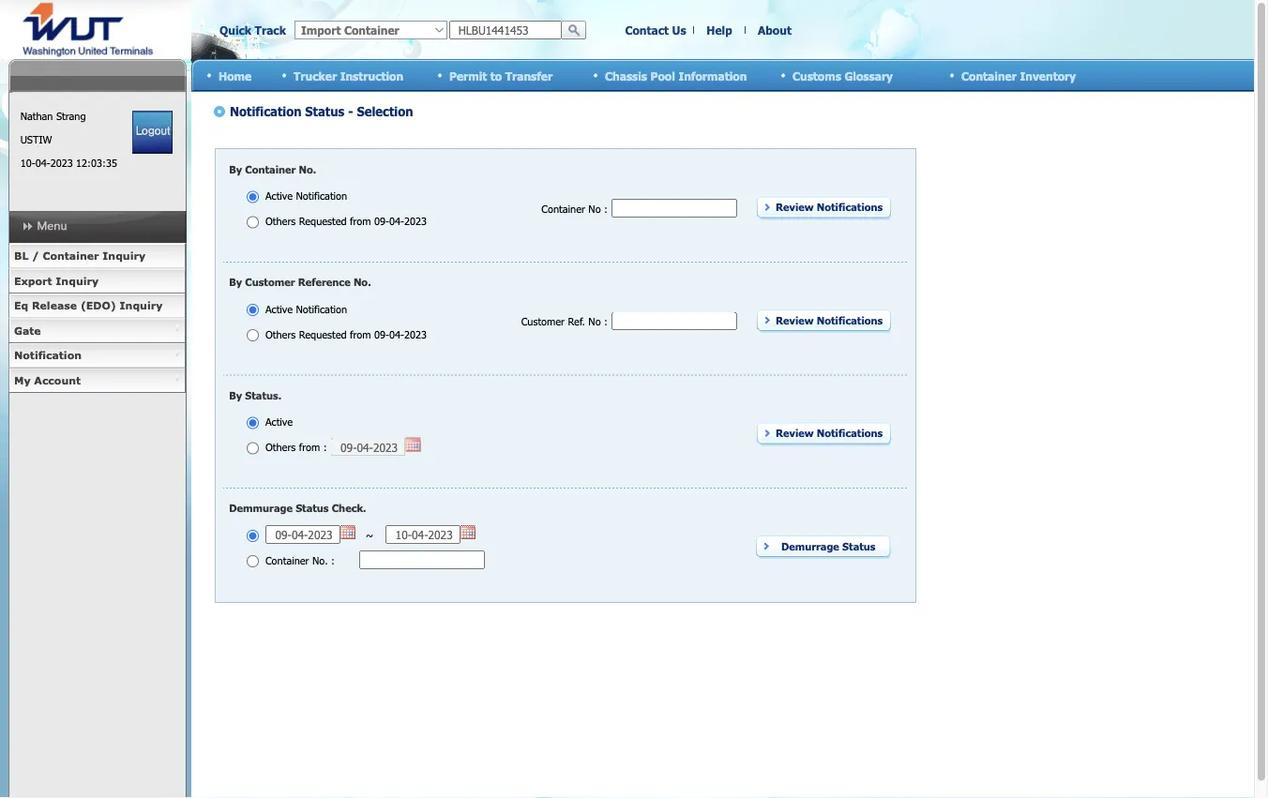 Task type: locate. For each thing, give the bounding box(es) containing it.
export
[[14, 274, 52, 287]]

container left inventory
[[961, 69, 1017, 82]]

12:03:35
[[76, 157, 117, 169]]

1 vertical spatial inquiry
[[56, 274, 99, 287]]

quick
[[219, 23, 251, 37]]

inventory
[[1020, 69, 1076, 82]]

1 horizontal spatial container
[[961, 69, 1017, 82]]

inquiry inside export inquiry link
[[56, 274, 99, 287]]

bl
[[14, 249, 29, 262]]

inquiry inside 'eq release (edo) inquiry' link
[[120, 299, 163, 312]]

None text field
[[449, 21, 562, 39]]

inquiry up export inquiry link
[[103, 249, 145, 262]]

quick track
[[219, 23, 286, 37]]

us
[[672, 23, 686, 37]]

eq release (edo) inquiry
[[14, 299, 163, 312]]

1 vertical spatial container
[[43, 249, 99, 262]]

track
[[255, 23, 286, 37]]

pool
[[650, 69, 675, 82]]

about
[[758, 23, 792, 37]]

04-
[[35, 157, 50, 169]]

chassis
[[605, 69, 647, 82]]

2 vertical spatial inquiry
[[120, 299, 163, 312]]

bl / container inquiry link
[[8, 244, 186, 269]]

inquiry for (edo)
[[120, 299, 163, 312]]

release
[[32, 299, 77, 312]]

my account link
[[8, 368, 186, 393]]

export inquiry link
[[8, 269, 186, 294]]

bl / container inquiry
[[14, 249, 145, 262]]

inquiry right (edo)
[[120, 299, 163, 312]]

help
[[706, 23, 732, 37]]

eq release (edo) inquiry link
[[8, 294, 186, 318]]

information
[[678, 69, 747, 82]]

export inquiry
[[14, 274, 99, 287]]

account
[[34, 374, 81, 386]]

instruction
[[340, 69, 403, 82]]

permit to transfer
[[449, 69, 553, 82]]

my account
[[14, 374, 81, 386]]

login image
[[132, 111, 173, 154]]

glossary
[[844, 69, 893, 82]]

about link
[[758, 23, 792, 37]]

inquiry
[[103, 249, 145, 262], [56, 274, 99, 287], [120, 299, 163, 312]]

container up export inquiry
[[43, 249, 99, 262]]

trucker instruction
[[294, 69, 403, 82]]

0 vertical spatial container
[[961, 69, 1017, 82]]

container
[[961, 69, 1017, 82], [43, 249, 99, 262]]

inquiry inside 'bl / container inquiry' link
[[103, 249, 145, 262]]

0 vertical spatial inquiry
[[103, 249, 145, 262]]

(edo)
[[81, 299, 116, 312]]

inquiry down bl / container inquiry
[[56, 274, 99, 287]]

ustiw
[[20, 133, 52, 146]]



Task type: describe. For each thing, give the bounding box(es) containing it.
eq
[[14, 299, 28, 312]]

to
[[490, 69, 502, 82]]

nathan strang
[[20, 110, 86, 122]]

inquiry for container
[[103, 249, 145, 262]]

container inventory
[[961, 69, 1076, 82]]

strang
[[56, 110, 86, 122]]

help link
[[706, 23, 732, 37]]

transfer
[[505, 69, 553, 82]]

notification link
[[8, 343, 186, 368]]

contact us
[[625, 23, 686, 37]]

chassis pool information
[[605, 69, 747, 82]]

/
[[32, 249, 39, 262]]

customs glossary
[[793, 69, 893, 82]]

notification
[[14, 349, 82, 362]]

gate link
[[8, 318, 186, 343]]

2023
[[50, 157, 73, 169]]

gate
[[14, 324, 41, 337]]

home
[[219, 69, 251, 82]]

10-04-2023 12:03:35
[[20, 157, 117, 169]]

nathan
[[20, 110, 53, 122]]

contact us link
[[625, 23, 686, 37]]

customs
[[793, 69, 841, 82]]

permit
[[449, 69, 487, 82]]

10-
[[20, 157, 35, 169]]

my
[[14, 374, 31, 386]]

trucker
[[294, 69, 337, 82]]

contact
[[625, 23, 669, 37]]

0 horizontal spatial container
[[43, 249, 99, 262]]



Task type: vqa. For each thing, say whether or not it's contained in the screenshot.
18:15:40 in the left top of the page
no



